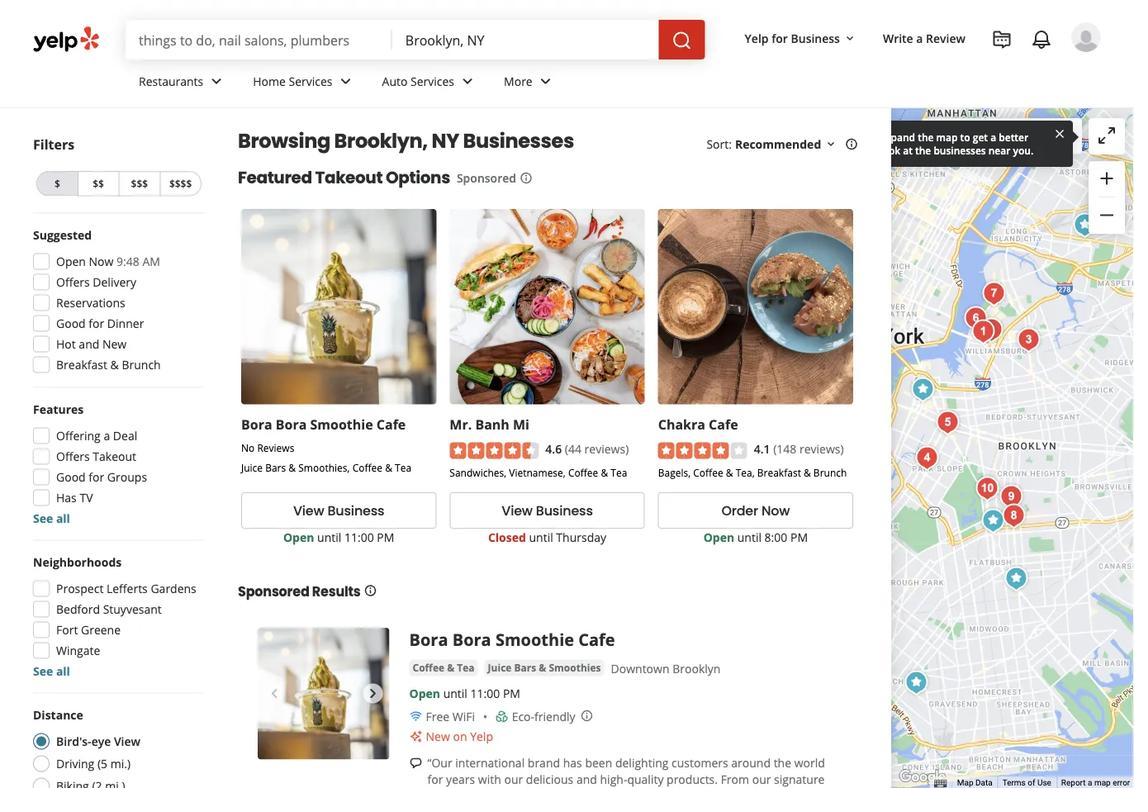 Task type: locate. For each thing, give the bounding box(es) containing it.
yelp inside yelp for business button
[[745, 30, 769, 46]]

0 horizontal spatial now
[[89, 254, 114, 269]]

juice down bora bora smoothie cafe
[[488, 661, 512, 675]]

1 none field from the left
[[139, 31, 379, 49]]

16 chevron down v2 image for recommended
[[825, 137, 838, 151]]

& up free wifi
[[447, 661, 455, 675]]

2 see all button from the top
[[33, 664, 70, 679]]

0 horizontal spatial pm
[[377, 529, 395, 545]]

0 vertical spatial see all button
[[33, 511, 70, 526]]

group containing suggested
[[28, 227, 205, 378]]

1 see all from the top
[[33, 511, 70, 526]]

sandwiches, vietnamese, coffee & tea
[[450, 465, 628, 479]]

1 vertical spatial new
[[426, 729, 450, 744]]

1 horizontal spatial tea
[[457, 661, 475, 675]]

open up 16 free wifi v2 image
[[410, 686, 440, 701]]

and inside group
[[79, 336, 99, 352]]

features
[[33, 402, 84, 417]]

1 vertical spatial smoothie
[[496, 628, 574, 651]]

services for auto services
[[411, 73, 455, 89]]

with
[[478, 772, 501, 787]]

view business link for bora bora smoothie cafe
[[241, 492, 437, 529]]

see up neighborhoods
[[33, 511, 53, 526]]

coffee inside button
[[413, 661, 445, 675]]

brunch down dinner
[[122, 357, 161, 373]]

open until 11:00 pm up results
[[283, 529, 395, 545]]

9:48
[[117, 254, 140, 269]]

0 vertical spatial bars
[[265, 461, 286, 475]]

dinner
[[107, 316, 144, 331]]

and right hot
[[79, 336, 99, 352]]

2 horizontal spatial pm
[[791, 529, 808, 545]]

a left deal
[[104, 428, 110, 444]]

a right write
[[917, 30, 923, 46]]

a right get
[[991, 130, 997, 144]]

until for bora bora smoothie cafe
[[317, 529, 342, 545]]

1 vertical spatial now
[[762, 501, 790, 520]]

map left get
[[937, 130, 958, 144]]

2 horizontal spatial business
[[791, 30, 840, 46]]

view business link down smoothies,
[[241, 492, 437, 529]]

None search field
[[126, 20, 709, 60]]

map
[[958, 778, 974, 788]]

$$$$ button
[[160, 171, 202, 196]]

1 horizontal spatial to
[[961, 130, 971, 144]]

businesses
[[934, 143, 986, 157]]

antidote image
[[960, 302, 993, 335]]

0 vertical spatial bora bora smoothie cafe link
[[241, 415, 406, 433]]

more link
[[491, 60, 569, 107]]

1 vertical spatial 16 chevron down v2 image
[[825, 137, 838, 151]]

offers up reservations
[[56, 274, 90, 290]]

2 24 chevron down v2 image from the left
[[458, 71, 478, 91]]

ihop image
[[977, 505, 1010, 538]]

chakra cafe image
[[1069, 209, 1102, 242]]

view business link up closed until thursday
[[450, 492, 645, 529]]

takeout
[[315, 166, 383, 189], [93, 449, 136, 464]]

24 chevron down v2 image inside more link
[[536, 71, 556, 91]]

for for groups
[[89, 469, 104, 485]]

0 horizontal spatial tea
[[395, 461, 412, 475]]

slideshow element
[[258, 628, 390, 760]]

zanmi image
[[996, 481, 1029, 514]]

international
[[456, 755, 525, 771]]

now up '8:00'
[[762, 501, 790, 520]]

0 horizontal spatial services
[[289, 73, 333, 89]]

0 horizontal spatial 11:00
[[345, 529, 374, 545]]

reviews) right the (148
[[800, 441, 844, 457]]

sort:
[[707, 136, 732, 152]]

good up hot
[[56, 316, 86, 331]]

group
[[1089, 161, 1126, 234], [28, 227, 205, 378], [28, 401, 205, 527], [28, 554, 205, 680]]

0 horizontal spatial bora bora smoothie cafe link
[[241, 415, 406, 433]]

as
[[995, 129, 1007, 144]]

coffee down 4.1 star rating image
[[694, 465, 724, 479]]

new down free
[[426, 729, 450, 744]]

0 vertical spatial takeout
[[315, 166, 383, 189]]

juice inside button
[[488, 661, 512, 675]]

map right as
[[1010, 129, 1034, 144]]

tea up wifi
[[457, 661, 475, 675]]

1 horizontal spatial pm
[[503, 686, 521, 701]]

closed until thursday
[[488, 529, 607, 545]]

24 chevron down v2 image for more
[[536, 71, 556, 91]]

1 horizontal spatial smoothie
[[496, 628, 574, 651]]

sandwiches,
[[450, 465, 507, 479]]

map for error
[[1095, 778, 1111, 788]]

see
[[33, 511, 53, 526], [33, 664, 53, 679]]

smoothie up smoothies,
[[310, 415, 373, 433]]

now up offers delivery
[[89, 254, 114, 269]]

all for wingate
[[56, 664, 70, 679]]

yelp right the on
[[470, 729, 493, 744]]

16 chevron down v2 image
[[844, 32, 857, 45], [825, 137, 838, 151]]

groups
[[107, 469, 147, 485]]

until right closed at the bottom left of page
[[529, 529, 553, 545]]

bora bora smoothie cafe image
[[258, 628, 390, 760]]

16 info v2 image
[[846, 137, 859, 151], [520, 171, 533, 185], [364, 584, 377, 598]]

16 speech v2 image
[[410, 757, 423, 770]]

new up breakfast & brunch
[[102, 336, 127, 352]]

2 see from the top
[[33, 664, 53, 679]]

breakfast down the (148
[[758, 465, 801, 479]]

1 horizontal spatial 24 chevron down v2 image
[[458, 71, 478, 91]]

near
[[989, 143, 1011, 157]]

$$$$
[[169, 177, 192, 190]]

a inside expand the map to get a better look at the businesses near you.
[[991, 130, 997, 144]]

1 24 chevron down v2 image from the left
[[336, 71, 356, 91]]

open down suggested
[[56, 254, 86, 269]]

takeout down deal
[[93, 449, 136, 464]]

1 horizontal spatial view business link
[[450, 492, 645, 529]]

0 horizontal spatial business
[[328, 501, 385, 520]]

brooklyn
[[673, 661, 721, 676]]

1 horizontal spatial view
[[293, 501, 324, 520]]

3 24 chevron down v2 image from the left
[[536, 71, 556, 91]]

4.6
[[546, 441, 562, 457]]

16 info v2 image left look in the top of the page
[[846, 137, 859, 151]]

0 horizontal spatial map
[[937, 130, 958, 144]]

1 vertical spatial bora bora smoothie cafe link
[[410, 628, 615, 651]]

projects image
[[993, 30, 1012, 50]]

see all button for has tv
[[33, 511, 70, 526]]

keyboard shortcuts image
[[934, 780, 948, 788]]

see all button down the has on the bottom
[[33, 511, 70, 526]]

view down smoothies,
[[293, 501, 324, 520]]

for for business
[[772, 30, 788, 46]]

2 horizontal spatial map
[[1095, 778, 1111, 788]]

16 eco friendly v2 image
[[496, 710, 509, 724]]

2 horizontal spatial view
[[502, 501, 533, 520]]

16 info v2 image right results
[[364, 584, 377, 598]]

see all button down wingate
[[33, 664, 70, 679]]

16 chevron down v2 image inside yelp for business button
[[844, 32, 857, 45]]

1 view business link from the left
[[241, 492, 437, 529]]

0 vertical spatial juice
[[241, 461, 263, 475]]

option group
[[28, 707, 205, 788]]

services right auto
[[411, 73, 455, 89]]

view business for mr. banh mi
[[502, 501, 593, 520]]

signature
[[774, 772, 825, 787]]

24 chevron down v2 image
[[336, 71, 356, 91], [458, 71, 478, 91], [536, 71, 556, 91]]

expand the map to get a better look at the businesses near you. tooltip
[[867, 121, 1074, 167]]

our up juices
[[504, 772, 523, 787]]

sponsored left results
[[238, 582, 310, 601]]

0 vertical spatial 11:00
[[345, 529, 374, 545]]

eco-friendly
[[512, 709, 576, 725]]

our down around
[[753, 772, 771, 787]]

tea inside button
[[457, 661, 475, 675]]

coffee inside bora bora smoothie cafe no reviews juice bars & smoothies, coffee & tea
[[353, 461, 383, 475]]

24 chevron down v2 image for auto services
[[458, 71, 478, 91]]

open until 11:00 pm up wifi
[[410, 686, 521, 701]]

1 horizontal spatial 16 info v2 image
[[520, 171, 533, 185]]

offers down offering
[[56, 449, 90, 464]]

1 vertical spatial 16 info v2 image
[[520, 171, 533, 185]]

for for dinner
[[89, 316, 104, 331]]

chakra cafe link
[[658, 415, 738, 433]]

2 none field from the left
[[406, 31, 646, 49]]

0 vertical spatial all
[[56, 511, 70, 526]]

1 good from the top
[[56, 316, 86, 331]]

0 vertical spatial now
[[89, 254, 114, 269]]

and up famous…"
[[577, 772, 597, 787]]

& inside group
[[110, 357, 119, 373]]

map for moves
[[1010, 129, 1034, 144]]

breakfast inside group
[[56, 357, 107, 373]]

16 info v2 image for browsing brooklyn, ny businesses
[[846, 137, 859, 151]]

1 vertical spatial sponsored
[[238, 582, 310, 601]]

tea down 4.6 (44 reviews)
[[611, 465, 628, 479]]

11:00 up results
[[345, 529, 374, 545]]

0 vertical spatial yelp
[[745, 30, 769, 46]]

brunch
[[122, 357, 161, 373], [814, 465, 847, 479]]

1 vertical spatial and
[[577, 772, 597, 787]]

bars down bora bora smoothie cafe
[[514, 661, 537, 675]]

0 horizontal spatial 16 chevron down v2 image
[[825, 137, 838, 151]]

view business link
[[241, 492, 437, 529], [450, 492, 645, 529]]

0 horizontal spatial cafe
[[377, 415, 406, 433]]

coffee & tea button
[[410, 660, 478, 676]]

good for good for dinner
[[56, 316, 86, 331]]

0 vertical spatial 16 info v2 image
[[846, 137, 859, 151]]

chela park slope image
[[911, 442, 944, 475]]

tea left sandwiches,
[[395, 461, 412, 475]]

0 horizontal spatial none field
[[139, 31, 379, 49]]

1 vertical spatial good
[[56, 469, 86, 485]]

0 horizontal spatial bars
[[265, 461, 286, 475]]

view business
[[293, 501, 385, 520], [502, 501, 593, 520]]

get
[[973, 130, 988, 144]]

am
[[143, 254, 160, 269]]

0 horizontal spatial new
[[102, 336, 127, 352]]

close image
[[1054, 126, 1067, 140]]

0 vertical spatial to
[[961, 130, 971, 144]]

smoothie inside bora bora smoothie cafe no reviews juice bars & smoothies, coffee & tea
[[310, 415, 373, 433]]

juice inside bora bora smoothie cafe no reviews juice bars & smoothies, coffee & tea
[[241, 461, 263, 475]]

cafe
[[377, 415, 406, 433], [709, 415, 738, 433], [579, 628, 615, 651]]

1 all from the top
[[56, 511, 70, 526]]

map region
[[884, 0, 1135, 788]]

business inside yelp for business button
[[791, 30, 840, 46]]

1 horizontal spatial view business
[[502, 501, 593, 520]]

1 offers from the top
[[56, 274, 90, 290]]

yelp for business
[[745, 30, 840, 46]]

view up closed at the bottom left of page
[[502, 501, 533, 520]]

juice down no
[[241, 461, 263, 475]]

mi
[[513, 415, 530, 433]]

a inside write a review link
[[917, 30, 923, 46]]

all
[[56, 511, 70, 526], [56, 664, 70, 679]]

24 chevron down v2 image
[[207, 71, 227, 91]]

& left smoothies
[[539, 661, 547, 675]]

services right home
[[289, 73, 333, 89]]

now
[[89, 254, 114, 269], [762, 501, 790, 520]]

24 chevron down v2 image right more
[[536, 71, 556, 91]]

bora bora smoothie cafe link up juice bars & smoothies
[[410, 628, 615, 651]]

map left error at right
[[1095, 778, 1111, 788]]

the inside "our international brand has been delighting customers around the world for years with our delicious and high-quality products. from our signature mocktails and juices to our famous…"
[[774, 755, 792, 771]]

24 chevron down v2 image inside the auto services link
[[458, 71, 478, 91]]

2 good from the top
[[56, 469, 86, 485]]

sponsored results
[[238, 582, 361, 601]]

expand the map to get a better look at the businesses near you.
[[880, 130, 1034, 157]]

aunts et uncles image
[[998, 500, 1031, 533]]

2 vertical spatial 16 info v2 image
[[364, 584, 377, 598]]

open
[[56, 254, 86, 269], [283, 529, 314, 545], [704, 529, 735, 545], [410, 686, 440, 701]]

16 chevron down v2 image for yelp for business
[[844, 32, 857, 45]]

thursday
[[556, 529, 607, 545]]

1 horizontal spatial open until 11:00 pm
[[410, 686, 521, 701]]

0 horizontal spatial breakfast
[[56, 357, 107, 373]]

juice bars & smoothies button
[[485, 660, 605, 676]]

1 horizontal spatial takeout
[[315, 166, 383, 189]]

see all for wingate
[[33, 664, 70, 679]]

sponsored down businesses
[[457, 170, 516, 186]]

vietnamese,
[[509, 465, 566, 479]]

1 see all button from the top
[[33, 511, 70, 526]]

a inside group
[[104, 428, 110, 444]]

0 vertical spatial brunch
[[122, 357, 161, 373]]

1 horizontal spatial business
[[536, 501, 593, 520]]

0 vertical spatial smoothie
[[310, 415, 373, 433]]

1 vertical spatial brunch
[[814, 465, 847, 479]]

map
[[1010, 129, 1034, 144], [937, 130, 958, 144], [1095, 778, 1111, 788]]

0 horizontal spatial sponsored
[[238, 582, 310, 601]]

0 vertical spatial good
[[56, 316, 86, 331]]

& inside 'coffee & tea' button
[[447, 661, 455, 675]]

all down the has on the bottom
[[56, 511, 70, 526]]

view up mi.)
[[114, 734, 141, 750]]

until left '8:00'
[[738, 529, 762, 545]]

0 vertical spatial see
[[33, 511, 53, 526]]

world
[[795, 755, 825, 771]]

24 chevron down v2 image left auto
[[336, 71, 356, 91]]

2 all from the top
[[56, 664, 70, 679]]

smoothie
[[310, 415, 373, 433], [496, 628, 574, 651]]

see for has tv
[[33, 511, 53, 526]]

info icon image
[[581, 709, 594, 723], [581, 709, 594, 723]]

coffee & tea
[[413, 661, 475, 675]]

bora bora smoothie cafe link up smoothies,
[[241, 415, 406, 433]]

smoothie for bora bora smoothie cafe no reviews juice bars & smoothies, coffee & tea
[[310, 415, 373, 433]]

0 vertical spatial breakfast
[[56, 357, 107, 373]]

2 reviews) from the left
[[800, 441, 844, 457]]

options
[[386, 166, 450, 189]]

0 vertical spatial offers
[[56, 274, 90, 290]]

zoom out image
[[1098, 205, 1117, 225]]

16 chevron down v2 image left write
[[844, 32, 857, 45]]

24 chevron down v2 image right auto services on the top of the page
[[458, 71, 478, 91]]

services for home services
[[289, 73, 333, 89]]

error
[[1113, 778, 1131, 788]]

1 horizontal spatial cafe
[[579, 628, 615, 651]]

0 horizontal spatial smoothie
[[310, 415, 373, 433]]

reviews
[[257, 441, 295, 454]]

& down reviews
[[289, 461, 296, 475]]

none field up home
[[139, 31, 379, 49]]

11:00 up the 16 eco friendly v2 icon
[[471, 686, 500, 701]]

2 see all from the top
[[33, 664, 70, 679]]

bird's-eye view
[[56, 734, 141, 750]]

banh
[[476, 415, 510, 433]]

1 horizontal spatial bars
[[514, 661, 537, 675]]

cafe up smoothies
[[579, 628, 615, 651]]

0 horizontal spatial 16 info v2 image
[[364, 584, 377, 598]]

1 horizontal spatial and
[[482, 788, 503, 788]]

1 view business from the left
[[293, 501, 385, 520]]

coffee right smoothies,
[[353, 461, 383, 475]]

takeout for offers
[[93, 449, 136, 464]]

0 vertical spatial sponsored
[[457, 170, 516, 186]]

& right smoothies,
[[385, 461, 392, 475]]

0 horizontal spatial our
[[504, 772, 523, 787]]

$$ button
[[77, 171, 119, 196]]

our down delicious
[[553, 788, 572, 788]]

1 reviews) from the left
[[585, 441, 629, 457]]

1 vertical spatial see all
[[33, 664, 70, 679]]

yelp for business button
[[738, 23, 864, 53]]

1 horizontal spatial 16 chevron down v2 image
[[844, 32, 857, 45]]

see all
[[33, 511, 70, 526], [33, 664, 70, 679]]

juice bars & smoothies link
[[485, 660, 605, 676]]

none field up more
[[406, 31, 646, 49]]

order
[[722, 501, 759, 520]]

1 see from the top
[[33, 511, 53, 526]]

sponsored for sponsored results
[[238, 582, 310, 601]]

1 horizontal spatial sponsored
[[457, 170, 516, 186]]

bora bora smoothie cafe image
[[907, 373, 940, 406]]

smoothie up juice bars & smoothies
[[496, 628, 574, 651]]

previous image
[[264, 684, 284, 704]]

starbucks image
[[1001, 562, 1034, 595]]

view business up closed until thursday
[[502, 501, 593, 520]]

2 view business link from the left
[[450, 492, 645, 529]]

group containing neighborhoods
[[28, 554, 205, 680]]

1 vertical spatial see
[[33, 664, 53, 679]]

cafe up 4.1 star rating image
[[709, 415, 738, 433]]

yelp right "search" image
[[745, 30, 769, 46]]

open up sponsored results
[[283, 529, 314, 545]]

4.6 star rating image
[[450, 442, 539, 459]]

16 chevron down v2 image inside recommended dropdown button
[[825, 137, 838, 151]]

order now link
[[658, 492, 854, 529]]

2 view business from the left
[[502, 501, 593, 520]]

2 offers from the top
[[56, 449, 90, 464]]

None field
[[139, 31, 379, 49], [406, 31, 646, 49]]

until up results
[[317, 529, 342, 545]]

our
[[504, 772, 523, 787], [753, 772, 771, 787], [553, 788, 572, 788]]

1 vertical spatial 11:00
[[471, 686, 500, 701]]

to down delicious
[[539, 788, 550, 788]]

group containing features
[[28, 401, 205, 527]]

coffee up free
[[413, 661, 445, 675]]

good for dinner
[[56, 316, 144, 331]]

reviews) right (44
[[585, 441, 629, 457]]

16 info v2 image down businesses
[[520, 171, 533, 185]]

0 vertical spatial new
[[102, 336, 127, 352]]

2 services from the left
[[411, 73, 455, 89]]

breakfast down hot and new
[[56, 357, 107, 373]]

1 horizontal spatial juice
[[488, 661, 512, 675]]

brunch down 4.1 (148 reviews)
[[814, 465, 847, 479]]

16 info v2 image for featured takeout options
[[520, 171, 533, 185]]

until for mr. banh mi
[[529, 529, 553, 545]]

a right report
[[1088, 778, 1093, 788]]

bars inside juice bars & smoothies button
[[514, 661, 537, 675]]

offers takeout
[[56, 449, 136, 464]]

0 horizontal spatial takeout
[[93, 449, 136, 464]]

2 horizontal spatial 24 chevron down v2 image
[[536, 71, 556, 91]]

Near text field
[[406, 31, 646, 49]]

1 horizontal spatial reviews)
[[800, 441, 844, 457]]

prospect lefferts gardens
[[56, 581, 197, 597]]

0 vertical spatial open until 11:00 pm
[[283, 529, 395, 545]]

the
[[918, 130, 934, 144], [916, 143, 932, 157], [774, 755, 792, 771]]

now for open
[[89, 254, 114, 269]]

0 horizontal spatial open until 11:00 pm
[[283, 529, 395, 545]]

16 chevron down v2 image right recommended
[[825, 137, 838, 151]]

user actions element
[[732, 21, 1125, 122]]

win son image
[[1013, 324, 1046, 357]]

0 horizontal spatial view
[[114, 734, 141, 750]]

map inside expand the map to get a better look at the businesses near you.
[[937, 130, 958, 144]]

pm for now
[[791, 529, 808, 545]]

1 vertical spatial all
[[56, 664, 70, 679]]

1 services from the left
[[289, 73, 333, 89]]

0 horizontal spatial and
[[79, 336, 99, 352]]

use
[[1038, 778, 1052, 788]]

1 vertical spatial open until 11:00 pm
[[410, 686, 521, 701]]

coffee & tea link
[[410, 660, 478, 676]]

juice
[[241, 461, 263, 475], [488, 661, 512, 675]]

2 horizontal spatial 16 info v2 image
[[846, 137, 859, 151]]

reservations
[[56, 295, 125, 311]]

1 vertical spatial to
[[539, 788, 550, 788]]

reviews) for view business
[[585, 441, 629, 457]]

you.
[[1014, 143, 1034, 157]]

0 horizontal spatial reviews)
[[585, 441, 629, 457]]

breakfast
[[56, 357, 107, 373], [758, 465, 801, 479]]

and down with
[[482, 788, 503, 788]]

takeout down brooklyn,
[[315, 166, 383, 189]]

1 vertical spatial see all button
[[33, 664, 70, 679]]

cafe inside bora bora smoothie cafe no reviews juice bars & smoothies, coffee & tea
[[377, 415, 406, 433]]

view business down smoothies,
[[293, 501, 385, 520]]

takeout inside group
[[93, 449, 136, 464]]

1 horizontal spatial none field
[[406, 31, 646, 49]]

cafe left mr.
[[377, 415, 406, 433]]

offers for offers delivery
[[56, 274, 90, 290]]

now inside order now link
[[762, 501, 790, 520]]

good up has tv at the bottom left of the page
[[56, 469, 86, 485]]

$$$
[[131, 177, 148, 190]]

0 horizontal spatial 24 chevron down v2 image
[[336, 71, 356, 91]]

see up distance
[[33, 664, 53, 679]]

to
[[961, 130, 971, 144], [539, 788, 550, 788]]

bars down reviews
[[265, 461, 286, 475]]

see all down the has on the bottom
[[33, 511, 70, 526]]

2 horizontal spatial our
[[753, 772, 771, 787]]

write a review
[[883, 30, 966, 46]]

0 horizontal spatial juice
[[241, 461, 263, 475]]

featured
[[238, 166, 312, 189]]

see all down wingate
[[33, 664, 70, 679]]

& down hot and new
[[110, 357, 119, 373]]

for inside yelp for business button
[[772, 30, 788, 46]]

driving (5 mi.)
[[56, 756, 131, 772]]

brand
[[528, 755, 560, 771]]

0 horizontal spatial view business link
[[241, 492, 437, 529]]

all down wingate
[[56, 664, 70, 679]]

expand map image
[[1098, 126, 1117, 145]]

24 chevron down v2 image inside home services link
[[336, 71, 356, 91]]

to left get
[[961, 130, 971, 144]]

good for groups
[[56, 469, 147, 485]]



Task type: describe. For each thing, give the bounding box(es) containing it.
a for write a review
[[917, 30, 923, 46]]

at
[[903, 143, 913, 157]]

until for chakra cafe
[[738, 529, 762, 545]]

tv
[[80, 490, 93, 506]]

view business link for mr. banh mi
[[450, 492, 645, 529]]

search
[[955, 129, 992, 144]]

to inside expand the map to get a better look at the businesses near you.
[[961, 130, 971, 144]]

24 chevron down v2 image for home services
[[336, 71, 356, 91]]

"our international brand has been delighting customers around the world for years with our delicious and high-quality products. from our signature mocktails and juices to our famous…"
[[428, 755, 825, 788]]

has tv
[[56, 490, 93, 506]]

coffee down 4.6 (44 reviews)
[[568, 465, 599, 479]]

expand
[[880, 130, 916, 144]]

peter luger image
[[968, 315, 1001, 348]]

now for order
[[762, 501, 790, 520]]

mr. banh mi image
[[901, 666, 934, 700]]

1 vertical spatial breakfast
[[758, 465, 801, 479]]

sponsored for sponsored
[[457, 170, 516, 186]]

years
[[446, 772, 475, 787]]

juice bars & smoothies
[[488, 661, 601, 675]]

restaurants link
[[126, 60, 240, 107]]

for inside "our international brand has been delighting customers around the world for years with our delicious and high-quality products. from our signature mocktails and juices to our famous…"
[[428, 772, 443, 787]]

no
[[241, 441, 255, 454]]

report
[[1062, 778, 1086, 788]]

next image
[[363, 684, 383, 704]]

search as map moves
[[955, 129, 1073, 144]]

prospect
[[56, 581, 104, 597]]

good for good for groups
[[56, 469, 86, 485]]

1 horizontal spatial 11:00
[[471, 686, 500, 701]]

cafe for bora bora smoothie cafe
[[579, 628, 615, 651]]

downtown brooklyn
[[611, 661, 721, 676]]

bedford stuyvesant
[[56, 602, 162, 617]]

a for report a map error
[[1088, 778, 1093, 788]]

notifications image
[[1032, 30, 1052, 50]]

4.6 (44 reviews)
[[546, 441, 629, 457]]

2 horizontal spatial tea
[[611, 465, 628, 479]]

$ button
[[36, 171, 77, 196]]

been
[[585, 755, 613, 771]]

auto services
[[382, 73, 455, 89]]

chakra
[[658, 415, 706, 433]]

lefferts
[[107, 581, 148, 597]]

deal
[[113, 428, 137, 444]]

bora bora smoothie cafe
[[410, 628, 615, 651]]

amy thai bistro image
[[972, 472, 1005, 505]]

new inside group
[[102, 336, 127, 352]]

bars inside bora bora smoothie cafe no reviews juice bars & smoothies, coffee & tea
[[265, 461, 286, 475]]

greene
[[81, 622, 121, 638]]

report a map error link
[[1062, 778, 1131, 788]]

brunch inside group
[[122, 357, 161, 373]]

moves
[[1037, 129, 1073, 144]]

from
[[721, 772, 750, 787]]

& left tea,
[[726, 465, 733, 479]]

terms of use
[[1003, 778, 1052, 788]]

$$
[[93, 177, 104, 190]]

view for mr. banh mi
[[502, 501, 533, 520]]

5ive spice image
[[932, 406, 965, 439]]

write a review link
[[877, 23, 973, 53]]

mr. banh mi
[[450, 415, 530, 433]]

driving
[[56, 756, 94, 772]]

none field near
[[406, 31, 646, 49]]

hot
[[56, 336, 76, 352]]

8:00
[[765, 529, 788, 545]]

hot and new
[[56, 336, 127, 352]]

Find text field
[[139, 31, 379, 49]]

juices
[[506, 788, 536, 788]]

home services link
[[240, 60, 369, 107]]

map for to
[[937, 130, 958, 144]]

see for wingate
[[33, 664, 53, 679]]

customers
[[672, 755, 729, 771]]

gardens
[[151, 581, 197, 597]]

look
[[880, 143, 901, 157]]

view for bora bora smoothie cafe
[[293, 501, 324, 520]]

terms of use link
[[1003, 778, 1052, 788]]

& down 4.6 (44 reviews)
[[601, 465, 608, 479]]

breakfast & brunch
[[56, 357, 161, 373]]

all for has tv
[[56, 511, 70, 526]]

(148
[[774, 441, 797, 457]]

offers for offers takeout
[[56, 449, 90, 464]]

has
[[563, 755, 582, 771]]

2 horizontal spatial and
[[577, 772, 597, 787]]

fort greene
[[56, 622, 121, 638]]

business for bora bora smoothie cafe
[[328, 501, 385, 520]]

google image
[[896, 767, 951, 788]]

1 horizontal spatial bora bora smoothie cafe link
[[410, 628, 615, 651]]

open down order
[[704, 529, 735, 545]]

4.1
[[754, 441, 771, 457]]

search image
[[672, 31, 692, 50]]

a for offering a deal
[[104, 428, 110, 444]]

business categories element
[[126, 60, 1102, 107]]

4.1 star rating image
[[658, 442, 748, 459]]

cafe for bora bora smoothie cafe no reviews juice bars & smoothies, coffee & tea
[[377, 415, 406, 433]]

bird's-
[[56, 734, 91, 750]]

offering a deal
[[56, 428, 137, 444]]

mr. banh mi link
[[450, 415, 530, 433]]

1 horizontal spatial our
[[553, 788, 572, 788]]

(44
[[565, 441, 582, 457]]

mi.)
[[110, 756, 131, 772]]

open until 8:00 pm
[[704, 529, 808, 545]]

closed
[[488, 529, 526, 545]]

tea,
[[736, 465, 755, 479]]

option group containing distance
[[28, 707, 205, 788]]

review
[[926, 30, 966, 46]]

traif image
[[976, 314, 1009, 347]]

& down 4.1 (148 reviews)
[[804, 465, 811, 479]]

auto services link
[[369, 60, 491, 107]]

1 horizontal spatial brunch
[[814, 465, 847, 479]]

to inside "our international brand has been delighting customers around the world for years with our delicious and high-quality products. from our signature mocktails and juices to our famous…"
[[539, 788, 550, 788]]

none field find
[[139, 31, 379, 49]]

zoom in image
[[1098, 169, 1117, 188]]

see all button for wingate
[[33, 664, 70, 679]]

browsing brooklyn, ny businesses
[[238, 127, 574, 155]]

filters
[[33, 136, 75, 153]]

distance
[[33, 707, 83, 723]]

reviews) for order now
[[800, 441, 844, 457]]

auto
[[382, 73, 408, 89]]

write
[[883, 30, 914, 46]]

1 vertical spatial yelp
[[470, 729, 493, 744]]

le crocodile image
[[978, 277, 1011, 310]]

bagels, coffee & tea, breakfast & brunch
[[658, 465, 847, 479]]

tea inside bora bora smoothie cafe no reviews juice bars & smoothies, coffee & tea
[[395, 461, 412, 475]]

1 horizontal spatial new
[[426, 729, 450, 744]]

report a map error
[[1062, 778, 1131, 788]]

$$$ button
[[119, 171, 160, 196]]

mateo r. image
[[1072, 22, 1102, 52]]

has
[[56, 490, 77, 506]]

more
[[504, 73, 533, 89]]

business for mr. banh mi
[[536, 501, 593, 520]]

until up free wifi
[[443, 686, 468, 701]]

bagels,
[[658, 465, 691, 479]]

businesses
[[463, 127, 574, 155]]

restaurants
[[139, 73, 203, 89]]

16 new v2 image
[[410, 730, 423, 743]]

view business for bora bora smoothie cafe
[[293, 501, 385, 520]]

takeout for featured
[[315, 166, 383, 189]]

16 free wifi v2 image
[[410, 710, 423, 724]]

pm for business
[[377, 529, 395, 545]]

see all for has tv
[[33, 511, 70, 526]]

"our
[[428, 755, 453, 771]]

bedford
[[56, 602, 100, 617]]

smoothie for bora bora smoothie cafe
[[496, 628, 574, 651]]

free
[[426, 709, 450, 725]]

2 horizontal spatial cafe
[[709, 415, 738, 433]]

home
[[253, 73, 286, 89]]

friendly
[[535, 709, 576, 725]]

& inside juice bars & smoothies button
[[539, 661, 547, 675]]

ny
[[432, 127, 459, 155]]



Task type: vqa. For each thing, say whether or not it's contained in the screenshot.
'Report a map error'
yes



